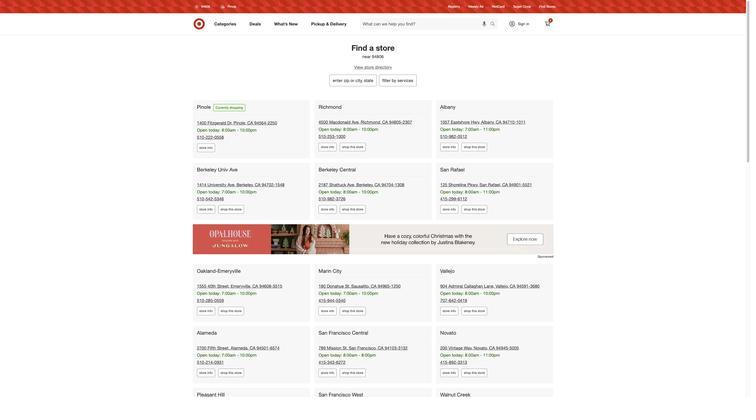 Task type: describe. For each thing, give the bounding box(es) containing it.
- inside "125 shoreline pkwy, san rafael, ca 94901-5521 open today: 8:00am - 11:00pm 415-299-6112"
[[481, 189, 482, 194]]

415-892-3313 link
[[441, 360, 468, 365]]

8:00pm
[[362, 353, 376, 358]]

search
[[488, 22, 501, 27]]

store info link for marin city
[[319, 307, 337, 315]]

store down the 1555 40th street, emeryville, ca 94608-3515 open today: 7:00am - 10:00pm 510-285-0559
[[235, 309, 242, 313]]

510-982-0512 link
[[441, 134, 468, 139]]

shop for vallejo
[[464, 309, 471, 313]]

store down the 1414 university ave, berkeley, ca 94702-1548 open today: 7:00am - 10:00pm 510-542-5346
[[235, 207, 242, 211]]

10:00pm for marin city
[[362, 291, 379, 296]]

francisco,
[[358, 345, 377, 351]]

berkeley for berkeley univ ave
[[197, 166, 217, 172]]

8:00am inside 904 admiral callaghan lane, vallejo, ca 94591-3680 open today: 8:00am - 10:00pm 707-642-0419
[[465, 291, 480, 296]]

1555
[[197, 284, 207, 289]]

3515
[[273, 284, 283, 289]]

open inside "125 shoreline pkwy, san rafael, ca 94901-5521 open today: 8:00am - 11:00pm 415-299-6112"
[[441, 189, 451, 194]]

today: for albany
[[452, 127, 464, 132]]

510- for alameda
[[197, 360, 206, 365]]

642-
[[449, 298, 458, 303]]

shop this store button for oakland-emeryville
[[218, 307, 244, 315]]

10:00pm for richmond
[[362, 127, 379, 132]]

weekly
[[469, 5, 479, 9]]

store down 200 vintage way, novato, ca 94945-5005 open today: 8:00am - 11:00pm 415-892-3313
[[478, 371, 485, 375]]

san left rafael at top right
[[441, 166, 449, 172]]

store info link for berkeley univ ave
[[197, 205, 215, 214]]

94501-
[[257, 345, 270, 351]]

info for berkeley univ ave
[[208, 207, 213, 211]]

285-
[[206, 298, 215, 303]]

categories
[[214, 21, 236, 26]]

ca for alameda
[[250, 345, 256, 351]]

94608-
[[260, 284, 273, 289]]

store info for marin city
[[321, 309, 335, 313]]

store right view
[[365, 65, 374, 70]]

1414
[[197, 182, 207, 187]]

ca for berkeley central
[[375, 182, 381, 187]]

categories link
[[210, 18, 243, 30]]

904
[[441, 284, 448, 289]]

near
[[363, 54, 371, 59]]

store down 253-
[[321, 145, 328, 149]]

510-214-0931 link
[[197, 360, 224, 365]]

shop this store button for alameda
[[218, 369, 244, 377]]

this for richmond
[[351, 145, 356, 149]]

today: for berkeley central
[[331, 189, 342, 194]]

enter zip or city, state button
[[330, 75, 377, 86]]

415-343-6272 link
[[319, 360, 346, 365]]

982- for berkeley central
[[328, 196, 336, 202]]

253-
[[328, 134, 336, 139]]

albany link
[[441, 104, 457, 110]]

1548
[[275, 182, 285, 187]]

store down 789 mission st, san francisco, ca 94103-3132 open today: 8:00am - 8:00pm 415-343-6272
[[356, 371, 364, 375]]

4500
[[319, 119, 328, 125]]

shop this store for marin city
[[343, 309, 364, 313]]

415- inside "180 donahue st, sausalito, ca 94965-1250 open today: 7:00am - 10:00pm 415-944-5540"
[[319, 298, 328, 303]]

5005
[[510, 345, 519, 351]]

store down 707-
[[443, 309, 450, 313]]

ca for berkeley univ ave
[[255, 182, 261, 187]]

store down 2700 fifth street, alameda, ca 94501-6574 open today: 7:00am - 10:00pm 510-214-0931
[[235, 371, 242, 375]]

today: for marin city
[[331, 291, 342, 296]]

10:00pm for berkeley central
[[362, 189, 379, 194]]

redcard
[[492, 5, 505, 9]]

510-285-0559 link
[[197, 298, 224, 303]]

oakland-
[[197, 268, 218, 274]]

san rafael link
[[441, 166, 466, 173]]

marin
[[319, 268, 332, 274]]

store down 4500 macdonald ave, richmond, ca 94805-2307 open today: 8:00am - 10:00pm 510-253-1000
[[356, 145, 364, 149]]

94591-
[[517, 284, 531, 289]]

ca for marin city
[[371, 284, 377, 289]]

mission
[[327, 345, 342, 351]]

125
[[441, 182, 448, 187]]

store info link for berkeley central
[[319, 205, 337, 214]]

albany,
[[482, 119, 495, 125]]

1057
[[441, 119, 450, 125]]

shop this store for richmond
[[343, 145, 364, 149]]

this for berkeley central
[[351, 207, 356, 211]]

stores
[[547, 5, 556, 9]]

2307
[[403, 119, 412, 125]]

510- for pinole
[[197, 135, 206, 140]]

pinole button
[[218, 2, 240, 11]]

0931
[[215, 360, 224, 365]]

2187 shattuck ave, berkeley, ca 94704-1308 open today: 8:00am - 10:00pm 510-982-3726
[[319, 182, 405, 202]]

today: for berkeley univ ave
[[209, 189, 221, 194]]

1400 fitzgerald dr, pinole, ca 94564-2250 link
[[197, 120, 277, 126]]

a
[[370, 43, 374, 53]]

store info link for alameda
[[197, 369, 215, 377]]

admiral
[[449, 284, 463, 289]]

3726
[[336, 196, 346, 202]]

- for berkeley central
[[359, 189, 361, 194]]

- for berkeley univ ave
[[237, 189, 239, 194]]

125 shoreline pkwy, san rafael, ca 94901-5521 open today: 8:00am - 11:00pm 415-299-6112
[[441, 182, 533, 202]]

novato
[[441, 330, 457, 336]]

shop for berkeley univ ave
[[221, 207, 228, 211]]

shop this store for novato
[[464, 371, 485, 375]]

10:00pm for alameda
[[240, 353, 257, 358]]

222-
[[206, 135, 215, 140]]

delivery
[[331, 21, 347, 26]]

open for marin city
[[319, 291, 329, 296]]

shop for san francisco central
[[343, 371, 350, 375]]

ave, for berkeley univ ave
[[228, 182, 236, 187]]

info for albany
[[451, 145, 456, 149]]

st, for francisco
[[343, 345, 348, 351]]

berkeley for berkeley central
[[319, 166, 339, 172]]

pickup & delivery
[[311, 21, 347, 26]]

fitzgerald
[[208, 120, 226, 126]]

94103-
[[385, 345, 399, 351]]

7:00am for berkeley univ ave
[[222, 189, 236, 194]]

info for san rafael
[[451, 207, 456, 211]]

state
[[364, 78, 374, 83]]

510- for oakland-emeryville
[[197, 298, 206, 303]]

What can we help you find? suggestions appear below search field
[[360, 18, 492, 30]]

view store directory
[[354, 65, 392, 70]]

open for novato
[[441, 353, 451, 358]]

542-
[[206, 196, 215, 202]]

1400
[[197, 120, 207, 126]]

10:00pm for pinole
[[240, 127, 257, 133]]

shop this store button for albany
[[462, 143, 488, 151]]

info for san francisco central
[[329, 371, 335, 375]]

shop this store for berkeley central
[[343, 207, 364, 211]]

store down 285-
[[200, 309, 207, 313]]

shoreline
[[449, 182, 467, 187]]

circle
[[523, 5, 531, 9]]

180 donahue st, sausalito, ca 94965-1250 link
[[319, 284, 401, 289]]

1414 university ave, berkeley, ca 94702-1548 link
[[197, 182, 285, 187]]

8:00am inside 200 vintage way, novato, ca 94945-5005 open today: 8:00am - 11:00pm 415-892-3313
[[465, 353, 480, 358]]

shop this store button for san francisco central
[[340, 369, 366, 377]]

store down 214-
[[200, 371, 207, 375]]

ca inside 904 admiral callaghan lane, vallejo, ca 94591-3680 open today: 8:00am - 10:00pm 707-642-0419
[[510, 284, 516, 289]]

0558
[[215, 135, 224, 140]]

target circle
[[514, 5, 531, 9]]

store info link for pinole
[[197, 144, 215, 152]]

open for oakland-emeryville
[[197, 291, 208, 296]]

find for stores
[[540, 5, 546, 9]]

shop this store for berkeley univ ave
[[221, 207, 242, 211]]

510-253-1000 link
[[319, 134, 346, 139]]

alameda,
[[231, 345, 249, 351]]

shop for berkeley central
[[343, 207, 350, 211]]

richmond
[[319, 104, 342, 110]]

find stores link
[[540, 4, 556, 9]]

- for pinole
[[237, 127, 239, 133]]

store info link for san francisco central
[[319, 369, 337, 377]]

415- inside 789 mission st, san francisco, ca 94103-3132 open today: 8:00am - 8:00pm 415-343-6272
[[319, 360, 328, 365]]

94965-
[[378, 284, 392, 289]]

new
[[289, 21, 298, 26]]

11:00pm for albany
[[484, 127, 500, 132]]

berkeley, for berkeley univ ave
[[237, 182, 254, 187]]

vintage
[[449, 345, 463, 351]]

berkeley central
[[319, 166, 356, 172]]

this for vallejo
[[472, 309, 477, 313]]

store down 510-982-0512 link
[[443, 145, 450, 149]]

this for san rafael
[[472, 207, 477, 211]]

callaghan
[[465, 284, 483, 289]]

pinole,
[[234, 120, 246, 126]]

store down the 343-
[[321, 371, 328, 375]]

info for pinole
[[208, 146, 213, 150]]

10:00pm for oakland-emeryville
[[240, 291, 257, 296]]

11:00pm inside "125 shoreline pkwy, san rafael, ca 94901-5521 open today: 8:00am - 11:00pm 415-299-6112"
[[484, 189, 500, 194]]

info for novato
[[451, 371, 456, 375]]

open for berkeley central
[[319, 189, 329, 194]]

2 link
[[542, 18, 554, 30]]

info for richmond
[[329, 145, 335, 149]]

store down "180 donahue st, sausalito, ca 94965-1250 open today: 7:00am - 10:00pm 415-944-5540" on the bottom of the page
[[356, 309, 364, 313]]

store down 944-
[[321, 309, 328, 313]]

store down the 1057 eastshore hwy, albany, ca 94710-1011 open today: 7:00am - 11:00pm 510-982-0512
[[478, 145, 485, 149]]

open for berkeley univ ave
[[197, 189, 208, 194]]

4500 macdonald ave, richmond, ca 94805-2307 link
[[319, 119, 412, 125]]

store down 904 admiral callaghan lane, vallejo, ca 94591-3680 open today: 8:00am - 10:00pm 707-642-0419
[[478, 309, 485, 313]]

8:00am inside 789 mission st, san francisco, ca 94103-3132 open today: 8:00am - 8:00pm 415-343-6272
[[344, 353, 358, 358]]

novato,
[[474, 345, 488, 351]]

125 shoreline pkwy, san rafael, ca 94901-5521 link
[[441, 182, 533, 187]]

0559
[[215, 298, 224, 303]]

today: inside 904 admiral callaghan lane, vallejo, ca 94591-3680 open today: 8:00am - 10:00pm 707-642-0419
[[452, 291, 464, 296]]

filter by services button
[[379, 75, 417, 86]]

ca inside 789 mission st, san francisco, ca 94103-3132 open today: 8:00am - 8:00pm 415-343-6272
[[378, 345, 384, 351]]

1400 fitzgerald dr, pinole, ca 94564-2250 open today: 8:00am - 10:00pm 510-222-0558
[[197, 120, 277, 140]]

way,
[[464, 345, 473, 351]]

street, for oakland-emeryville
[[217, 284, 230, 289]]

services
[[398, 78, 414, 83]]

redcard link
[[492, 4, 505, 9]]

8:00am inside 1400 fitzgerald dr, pinole, ca 94564-2250 open today: 8:00am - 10:00pm 510-222-0558
[[222, 127, 236, 133]]

filter
[[383, 78, 391, 83]]



Task type: vqa. For each thing, say whether or not it's contained in the screenshot.
open
yes



Task type: locate. For each thing, give the bounding box(es) containing it.
3 11:00pm from the top
[[484, 353, 500, 358]]

415- inside 200 vintage way, novato, ca 94945-5005 open today: 8:00am - 11:00pm 415-892-3313
[[441, 360, 449, 365]]

- inside 904 admiral callaghan lane, vallejo, ca 94591-3680 open today: 8:00am - 10:00pm 707-642-0419
[[481, 291, 482, 296]]

shop down 0931
[[221, 371, 228, 375]]

-
[[359, 127, 361, 132], [481, 127, 482, 132], [237, 127, 239, 133], [237, 189, 239, 194], [359, 189, 361, 194], [481, 189, 482, 194], [237, 291, 239, 296], [359, 291, 361, 296], [481, 291, 482, 296], [237, 353, 239, 358], [359, 353, 361, 358], [481, 353, 482, 358]]

san left francisco,
[[349, 345, 357, 351]]

1 horizontal spatial berkeley,
[[357, 182, 374, 187]]

510- inside 2700 fifth street, alameda, ca 94501-6574 open today: 7:00am - 10:00pm 510-214-0931
[[197, 360, 206, 365]]

berkeley, inside the 1414 university ave, berkeley, ca 94702-1548 open today: 7:00am - 10:00pm 510-542-5346
[[237, 182, 254, 187]]

8:00am down way,
[[465, 353, 480, 358]]

415-
[[441, 196, 449, 202], [319, 298, 328, 303], [319, 360, 328, 365], [441, 360, 449, 365]]

shop down 0559
[[221, 309, 228, 313]]

shop this store for albany
[[464, 145, 485, 149]]

2 vertical spatial 11:00pm
[[484, 353, 500, 358]]

11:00pm inside 200 vintage way, novato, ca 94945-5005 open today: 8:00am - 11:00pm 415-892-3313
[[484, 353, 500, 358]]

shop this store button for vallejo
[[462, 307, 488, 315]]

san up 789
[[319, 330, 328, 336]]

0419
[[458, 298, 468, 303]]

shop for oakland-emeryville
[[221, 309, 228, 313]]

510-
[[319, 134, 328, 139], [441, 134, 449, 139], [197, 135, 206, 140], [197, 196, 206, 202], [319, 196, 328, 202], [197, 298, 206, 303], [197, 360, 206, 365]]

berkeley, inside 2187 shattuck ave, berkeley, ca 94704-1308 open today: 8:00am - 10:00pm 510-982-3726
[[357, 182, 374, 187]]

94806 inside find a store near 94806
[[372, 54, 384, 59]]

by
[[392, 78, 397, 83]]

1 vertical spatial 982-
[[328, 196, 336, 202]]

shop this store
[[343, 145, 364, 149], [464, 145, 485, 149], [221, 207, 242, 211], [343, 207, 364, 211], [464, 207, 485, 211], [221, 309, 242, 313], [343, 309, 364, 313], [464, 309, 485, 313], [221, 371, 242, 375], [343, 371, 364, 375], [464, 371, 485, 375]]

berkeley, down ave on the left
[[237, 182, 254, 187]]

store down 510-982-3726 'link'
[[321, 207, 328, 211]]

berkeley up 1414
[[197, 166, 217, 172]]

4500 macdonald ave, richmond, ca 94805-2307 open today: 8:00am - 10:00pm 510-253-1000
[[319, 119, 412, 139]]

store down 222-
[[200, 146, 207, 150]]

info for vallejo
[[451, 309, 456, 313]]

today: inside "180 donahue st, sausalito, ca 94965-1250 open today: 7:00am - 10:00pm 415-944-5540"
[[331, 291, 342, 296]]

info down "299-" on the right of page
[[451, 207, 456, 211]]

today: down donahue
[[331, 291, 342, 296]]

advertisement region
[[193, 224, 554, 254]]

7:00am for oakland-emeryville
[[222, 291, 236, 296]]

10:00pm inside 4500 macdonald ave, richmond, ca 94805-2307 open today: 8:00am - 10:00pm 510-253-1000
[[362, 127, 379, 132]]

open inside the 1057 eastshore hwy, albany, ca 94710-1011 open today: 7:00am - 11:00pm 510-982-0512
[[441, 127, 451, 132]]

pickup
[[311, 21, 325, 26]]

store info link for novato
[[441, 369, 459, 377]]

8:00am inside "125 shoreline pkwy, san rafael, ca 94901-5521 open today: 8:00am - 11:00pm 415-299-6112"
[[465, 189, 480, 194]]

today: for alameda
[[209, 353, 221, 358]]

ca inside 200 vintage way, novato, ca 94945-5005 open today: 8:00am - 11:00pm 415-892-3313
[[490, 345, 495, 351]]

today: inside the 1555 40th street, emeryville, ca 94608-3515 open today: 7:00am - 10:00pm 510-285-0559
[[209, 291, 221, 296]]

ca inside 2700 fifth street, alameda, ca 94501-6574 open today: 7:00am - 10:00pm 510-214-0931
[[250, 345, 256, 351]]

2 berkeley from the left
[[319, 166, 339, 172]]

982- inside 2187 shattuck ave, berkeley, ca 94704-1308 open today: 8:00am - 10:00pm 510-982-3726
[[328, 196, 336, 202]]

open inside 2187 shattuck ave, berkeley, ca 94704-1308 open today: 8:00am - 10:00pm 510-982-3726
[[319, 189, 329, 194]]

berkeley univ ave
[[197, 166, 238, 172]]

789 mission st, san francisco, ca 94103-3132 open today: 8:00am - 8:00pm 415-343-6272
[[319, 345, 408, 365]]

510- down 1414
[[197, 196, 206, 202]]

this for berkeley univ ave
[[229, 207, 234, 211]]

store info down 510-982-3726 'link'
[[321, 207, 335, 211]]

- for alameda
[[237, 353, 239, 358]]

today: inside the 1414 university ave, berkeley, ca 94702-1548 open today: 7:00am - 10:00pm 510-542-5346
[[209, 189, 221, 194]]

berkeley central link
[[319, 166, 357, 173]]

this for albany
[[472, 145, 477, 149]]

510-982-3726 link
[[319, 196, 346, 202]]

ave, inside the 1414 university ave, berkeley, ca 94702-1548 open today: 7:00am - 10:00pm 510-542-5346
[[228, 182, 236, 187]]

1 berkeley, from the left
[[237, 182, 254, 187]]

10:00pm inside the 1414 university ave, berkeley, ca 94702-1548 open today: 7:00am - 10:00pm 510-542-5346
[[240, 189, 257, 194]]

ave, for berkeley central
[[348, 182, 356, 187]]

1 vertical spatial st,
[[343, 345, 348, 351]]

street, for alameda
[[217, 345, 230, 351]]

ave, left "richmond,"
[[352, 119, 360, 125]]

- inside 200 vintage way, novato, ca 94945-5005 open today: 8:00am - 11:00pm 415-892-3313
[[481, 353, 482, 358]]

0 vertical spatial pinole
[[228, 5, 237, 8]]

store info down 892-
[[443, 371, 456, 375]]

ca inside "180 donahue st, sausalito, ca 94965-1250 open today: 7:00am - 10:00pm 415-944-5540"
[[371, 284, 377, 289]]

0 horizontal spatial berkeley,
[[237, 182, 254, 187]]

san right pkwy,
[[480, 182, 487, 187]]

info down 214-
[[208, 371, 213, 375]]

today: down shattuck
[[331, 189, 342, 194]]

0 vertical spatial street,
[[217, 284, 230, 289]]

510- for albany
[[441, 134, 449, 139]]

510- inside 2187 shattuck ave, berkeley, ca 94704-1308 open today: 8:00am - 10:00pm 510-982-3726
[[319, 196, 328, 202]]

st, inside "180 donahue st, sausalito, ca 94965-1250 open today: 7:00am - 10:00pm 415-944-5540"
[[345, 284, 350, 289]]

this for oakland-emeryville
[[229, 309, 234, 313]]

store down "299-" on the right of page
[[443, 207, 450, 211]]

store down 892-
[[443, 371, 450, 375]]

ca inside the 1555 40th street, emeryville, ca 94608-3515 open today: 7:00am - 10:00pm 510-285-0559
[[253, 284, 258, 289]]

1 vertical spatial pinole
[[197, 104, 211, 110]]

7:00am inside the 1414 university ave, berkeley, ca 94702-1548 open today: 7:00am - 10:00pm 510-542-5346
[[222, 189, 236, 194]]

store down "125 shoreline pkwy, san rafael, ca 94901-5521 open today: 8:00am - 11:00pm 415-299-6112"
[[478, 207, 485, 211]]

shop this store button down 3313
[[462, 369, 488, 377]]

- inside 1400 fitzgerald dr, pinole, ca 94564-2250 open today: 8:00am - 10:00pm 510-222-0558
[[237, 127, 239, 133]]

7:00am up "5346"
[[222, 189, 236, 194]]

pinole up the categories link on the top left of the page
[[228, 5, 237, 8]]

1 horizontal spatial 982-
[[449, 134, 458, 139]]

7:00am inside the 1555 40th street, emeryville, ca 94608-3515 open today: 7:00am - 10:00pm 510-285-0559
[[222, 291, 236, 296]]

marin city link
[[319, 268, 343, 274]]

open inside 4500 macdonald ave, richmond, ca 94805-2307 open today: 8:00am - 10:00pm 510-253-1000
[[319, 127, 329, 132]]

today: inside 1400 fitzgerald dr, pinole, ca 94564-2250 open today: 8:00am - 10:00pm 510-222-0558
[[209, 127, 221, 133]]

alameda link
[[197, 330, 218, 336]]

francisco
[[329, 330, 351, 336]]

- for oakland-emeryville
[[237, 291, 239, 296]]

2700 fifth street, alameda, ca 94501-6574 open today: 7:00am - 10:00pm 510-214-0931
[[197, 345, 280, 365]]

510- for berkeley univ ave
[[197, 196, 206, 202]]

shattuck
[[330, 182, 346, 187]]

0 horizontal spatial 982-
[[328, 196, 336, 202]]

shop down 3313
[[464, 371, 471, 375]]

sausalito,
[[352, 284, 370, 289]]

2 berkeley, from the left
[[357, 182, 374, 187]]

san inside 789 mission st, san francisco, ca 94103-3132 open today: 8:00am - 8:00pm 415-343-6272
[[349, 345, 357, 351]]

shop this store for alameda
[[221, 371, 242, 375]]

ave, inside 4500 macdonald ave, richmond, ca 94805-2307 open today: 8:00am - 10:00pm 510-253-1000
[[352, 119, 360, 125]]

- down the 789 mission st, san francisco, ca 94103-3132 "link"
[[359, 353, 361, 358]]

store info for san rafael
[[443, 207, 456, 211]]

- down novato,
[[481, 353, 482, 358]]

8:00am inside 4500 macdonald ave, richmond, ca 94805-2307 open today: 8:00am - 10:00pm 510-253-1000
[[344, 127, 358, 132]]

0 vertical spatial st,
[[345, 284, 350, 289]]

ave, for richmond
[[352, 119, 360, 125]]

shop this store button for richmond
[[340, 143, 366, 151]]

982-
[[449, 134, 458, 139], [328, 196, 336, 202]]

- inside the 1414 university ave, berkeley, ca 94702-1548 open today: 7:00am - 10:00pm 510-542-5346
[[237, 189, 239, 194]]

94564-
[[255, 120, 268, 126]]

store info for novato
[[443, 371, 456, 375]]

ca left 94805-
[[383, 119, 388, 125]]

shop down the 0512
[[464, 145, 471, 149]]

this down 200 vintage way, novato, ca 94945-5005 open today: 8:00am - 11:00pm 415-892-3313
[[472, 371, 477, 375]]

shop down 6272
[[343, 371, 350, 375]]

store info link for san rafael
[[441, 205, 459, 214]]

11:00pm down novato,
[[484, 353, 500, 358]]

today: down macdonald
[[331, 127, 342, 132]]

2 street, from the top
[[217, 345, 230, 351]]

shop this store button for berkeley univ ave
[[218, 205, 244, 214]]

open inside 789 mission st, san francisco, ca 94103-3132 open today: 8:00am - 8:00pm 415-343-6272
[[319, 353, 329, 358]]

1 vertical spatial street,
[[217, 345, 230, 351]]

200 vintage way, novato, ca 94945-5005 link
[[441, 345, 519, 351]]

open for alameda
[[197, 353, 208, 358]]

7:00am down 180 donahue st, sausalito, ca 94965-1250 link
[[344, 291, 358, 296]]

this down the 1057 eastshore hwy, albany, ca 94710-1011 open today: 7:00am - 11:00pm 510-982-0512
[[472, 145, 477, 149]]

510- inside 1400 fitzgerald dr, pinole, ca 94564-2250 open today: 8:00am - 10:00pm 510-222-0558
[[197, 135, 206, 140]]

ca right rafael,
[[503, 182, 508, 187]]

what's
[[274, 21, 288, 26]]

shop for san rafael
[[464, 207, 471, 211]]

- inside the 1057 eastshore hwy, albany, ca 94710-1011 open today: 7:00am - 11:00pm 510-982-0512
[[481, 127, 482, 132]]

info down 253-
[[329, 145, 335, 149]]

info for berkeley central
[[329, 207, 335, 211]]

10:00pm down 904 admiral callaghan lane, vallejo, ca 94591-3680 link on the right bottom of page
[[484, 291, 500, 296]]

today: inside 2700 fifth street, alameda, ca 94501-6574 open today: 7:00am - 10:00pm 510-214-0931
[[209, 353, 221, 358]]

- inside 2187 shattuck ave, berkeley, ca 94704-1308 open today: 8:00am - 10:00pm 510-982-3726
[[359, 189, 361, 194]]

0 vertical spatial 94806
[[201, 5, 210, 8]]

info for alameda
[[208, 371, 213, 375]]

1 vertical spatial central
[[352, 330, 369, 336]]

8:00am down pkwy,
[[465, 189, 480, 194]]

10:00pm inside the 1555 40th street, emeryville, ca 94608-3515 open today: 7:00am - 10:00pm 510-285-0559
[[240, 291, 257, 296]]

510- for berkeley central
[[319, 196, 328, 202]]

ca for richmond
[[383, 119, 388, 125]]

11:00pm down rafael,
[[484, 189, 500, 194]]

rafael,
[[489, 182, 502, 187]]

hwy,
[[471, 119, 480, 125]]

sign in
[[518, 22, 530, 26]]

415- down 125
[[441, 196, 449, 202]]

shop down 5540 on the bottom
[[343, 309, 350, 313]]

10:00pm for berkeley univ ave
[[240, 189, 257, 194]]

- down the 125 shoreline pkwy, san rafael, ca 94901-5521 link
[[481, 189, 482, 194]]

info down 944-
[[329, 309, 335, 313]]

ave,
[[352, 119, 360, 125], [228, 182, 236, 187], [348, 182, 356, 187]]

info down the 343-
[[329, 371, 335, 375]]

6574
[[270, 345, 280, 351]]

3680
[[531, 284, 540, 289]]

7:00am for alameda
[[222, 353, 236, 358]]

ca inside 2187 shattuck ave, berkeley, ca 94704-1308 open today: 8:00am - 10:00pm 510-982-3726
[[375, 182, 381, 187]]

open inside 904 admiral callaghan lane, vallejo, ca 94591-3680 open today: 8:00am - 10:00pm 707-642-0419
[[441, 291, 451, 296]]

st, inside 789 mission st, san francisco, ca 94103-3132 open today: 8:00am - 8:00pm 415-343-6272
[[343, 345, 348, 351]]

1 street, from the top
[[217, 284, 230, 289]]

180
[[319, 284, 326, 289]]

ave, inside 2187 shattuck ave, berkeley, ca 94704-1308 open today: 8:00am - 10:00pm 510-982-3726
[[348, 182, 356, 187]]

san inside "125 shoreline pkwy, san rafael, ca 94901-5521 open today: 8:00am - 11:00pm 415-299-6112"
[[480, 182, 487, 187]]

shop down 6112 at the right of the page
[[464, 207, 471, 211]]

berkeley,
[[237, 182, 254, 187], [357, 182, 374, 187]]

shop for alameda
[[221, 371, 228, 375]]

1250
[[392, 284, 401, 289]]

94806 left pinole dropdown button
[[201, 5, 210, 8]]

0 horizontal spatial find
[[352, 43, 368, 53]]

3132
[[399, 345, 408, 351]]

shop this store down 5540 on the bottom
[[343, 309, 364, 313]]

94704-
[[382, 182, 395, 187]]

this down the 1414 university ave, berkeley, ca 94702-1548 open today: 7:00am - 10:00pm 510-542-5346
[[229, 207, 234, 211]]

pinole inside dropdown button
[[228, 5, 237, 8]]

street, inside 2700 fifth street, alameda, ca 94501-6574 open today: 7:00am - 10:00pm 510-214-0931
[[217, 345, 230, 351]]

94945-
[[497, 345, 510, 351]]

open down 2700
[[197, 353, 208, 358]]

store down 542-
[[200, 207, 207, 211]]

10:00pm inside 904 admiral callaghan lane, vallejo, ca 94591-3680 open today: 8:00am - 10:00pm 707-642-0419
[[484, 291, 500, 296]]

filter by services
[[383, 78, 414, 83]]

store down 2187 shattuck ave, berkeley, ca 94704-1308 open today: 8:00am - 10:00pm 510-982-3726
[[356, 207, 364, 211]]

10:00pm inside 1400 fitzgerald dr, pinole, ca 94564-2250 open today: 8:00am - 10:00pm 510-222-0558
[[240, 127, 257, 133]]

944-
[[328, 298, 336, 303]]

pickup & delivery link
[[307, 18, 354, 30]]

shopping
[[230, 106, 243, 110]]

open inside 200 vintage way, novato, ca 94945-5005 open today: 8:00am - 11:00pm 415-892-3313
[[441, 353, 451, 358]]

10:00pm inside "180 donahue st, sausalito, ca 94965-1250 open today: 7:00am - 10:00pm 415-944-5540"
[[362, 291, 379, 296]]

ca left 94702-
[[255, 182, 261, 187]]

this for novato
[[472, 371, 477, 375]]

this for san francisco central
[[351, 371, 356, 375]]

sign
[[518, 22, 526, 26]]

shop for richmond
[[343, 145, 350, 149]]

open down the 200 at the bottom right of page
[[441, 353, 451, 358]]

info down 510-982-0512 link
[[451, 145, 456, 149]]

7:00am down 2700 fifth street, alameda, ca 94501-6574 link
[[222, 353, 236, 358]]

7:00am inside the 1057 eastshore hwy, albany, ca 94710-1011 open today: 7:00am - 11:00pm 510-982-0512
[[465, 127, 480, 132]]

shop this store down 0931
[[221, 371, 242, 375]]

510- inside the 1414 university ave, berkeley, ca 94702-1548 open today: 7:00am - 10:00pm 510-542-5346
[[197, 196, 206, 202]]

415- inside "125 shoreline pkwy, san rafael, ca 94901-5521 open today: 8:00am - 11:00pm 415-299-6112"
[[441, 196, 449, 202]]

- inside 2700 fifth street, alameda, ca 94501-6574 open today: 7:00am - 10:00pm 510-214-0931
[[237, 353, 239, 358]]

street, inside the 1555 40th street, emeryville, ca 94608-3515 open today: 7:00am - 10:00pm 510-285-0559
[[217, 284, 230, 289]]

510- inside the 1057 eastshore hwy, albany, ca 94710-1011 open today: 7:00am - 11:00pm 510-982-0512
[[441, 134, 449, 139]]

store info for oakland-emeryville
[[200, 309, 213, 313]]

11:00pm for novato
[[484, 353, 500, 358]]

0 vertical spatial 982-
[[449, 134, 458, 139]]

ca inside 4500 macdonald ave, richmond, ca 94805-2307 open today: 8:00am - 10:00pm 510-253-1000
[[383, 119, 388, 125]]

enter
[[333, 78, 343, 83]]

open inside 2700 fifth street, alameda, ca 94501-6574 open today: 7:00am - 10:00pm 510-214-0931
[[197, 353, 208, 358]]

dr,
[[228, 120, 233, 126]]

info down 510-982-3726 'link'
[[329, 207, 335, 211]]

find inside find a store near 94806
[[352, 43, 368, 53]]

789 mission st, san francisco, ca 94103-3132 link
[[319, 345, 408, 351]]

pkwy,
[[468, 182, 479, 187]]

store info for albany
[[443, 145, 456, 149]]

marin city
[[319, 268, 342, 274]]

94806 inside dropdown button
[[201, 5, 210, 8]]

892-
[[449, 360, 458, 365]]

ca inside 1400 fitzgerald dr, pinole, ca 94564-2250 open today: 8:00am - 10:00pm 510-222-0558
[[248, 120, 253, 126]]

deals link
[[245, 18, 268, 30]]

st, right mission
[[343, 345, 348, 351]]

info down 892-
[[451, 371, 456, 375]]

today: down admiral
[[452, 291, 464, 296]]

6272
[[336, 360, 346, 365]]

open inside 1400 fitzgerald dr, pinole, ca 94564-2250 open today: 8:00am - 10:00pm 510-222-0558
[[197, 127, 208, 133]]

today: down 40th
[[209, 291, 221, 296]]

store info for richmond
[[321, 145, 335, 149]]

415-944-5540 link
[[319, 298, 346, 303]]

store info link for richmond
[[319, 143, 337, 151]]

ca left 94945-
[[490, 345, 495, 351]]

store info link down 510-982-0512 link
[[441, 143, 459, 151]]

510- for richmond
[[319, 134, 328, 139]]

store info down 944-
[[321, 309, 335, 313]]

7:00am inside "180 donahue st, sausalito, ca 94965-1250 open today: 7:00am - 10:00pm 415-944-5540"
[[344, 291, 358, 296]]

1 berkeley from the left
[[197, 166, 217, 172]]

- inside the 1555 40th street, emeryville, ca 94608-3515 open today: 7:00am - 10:00pm 510-285-0559
[[237, 291, 239, 296]]

store info for berkeley univ ave
[[200, 207, 213, 211]]

40th
[[208, 284, 216, 289]]

shop this store for vallejo
[[464, 309, 485, 313]]

store info for berkeley central
[[321, 207, 335, 211]]

shop this store for san francisco central
[[343, 371, 364, 375]]

- down 2700 fifth street, alameda, ca 94501-6574 link
[[237, 353, 239, 358]]

univ
[[218, 166, 228, 172]]

ca inside the 1057 eastshore hwy, albany, ca 94710-1011 open today: 7:00am - 11:00pm 510-982-0512
[[496, 119, 502, 125]]

eastshore
[[451, 119, 470, 125]]

store info link
[[319, 143, 337, 151], [441, 143, 459, 151], [197, 144, 215, 152], [197, 205, 215, 214], [319, 205, 337, 214], [441, 205, 459, 214], [197, 307, 215, 315], [319, 307, 337, 315], [441, 307, 459, 315], [197, 369, 215, 377], [319, 369, 337, 377], [441, 369, 459, 377]]

shop down '3726'
[[343, 207, 350, 211]]

200
[[441, 345, 448, 351]]

510- inside 4500 macdonald ave, richmond, ca 94805-2307 open today: 8:00am - 10:00pm 510-253-1000
[[319, 134, 328, 139]]

vallejo,
[[496, 284, 509, 289]]

open inside "180 donahue st, sausalito, ca 94965-1250 open today: 7:00am - 10:00pm 415-944-5540"
[[319, 291, 329, 296]]

this for marin city
[[351, 309, 356, 313]]

shop this store for oakland-emeryville
[[221, 309, 242, 313]]

today: down vintage
[[452, 353, 464, 358]]

info
[[329, 145, 335, 149], [451, 145, 456, 149], [208, 146, 213, 150], [208, 207, 213, 211], [329, 207, 335, 211], [451, 207, 456, 211], [208, 309, 213, 313], [329, 309, 335, 313], [451, 309, 456, 313], [208, 371, 213, 375], [329, 371, 335, 375], [451, 371, 456, 375]]

open for albany
[[441, 127, 451, 132]]

central up shattuck
[[340, 166, 356, 172]]

open down 180
[[319, 291, 329, 296]]

shop for marin city
[[343, 309, 350, 313]]

open up 707-
[[441, 291, 451, 296]]

ca inside "125 shoreline pkwy, san rafael, ca 94901-5521 open today: 8:00am - 11:00pm 415-299-6112"
[[503, 182, 508, 187]]

11:00pm inside the 1057 eastshore hwy, albany, ca 94710-1011 open today: 7:00am - 11:00pm 510-982-0512
[[484, 127, 500, 132]]

shop
[[343, 145, 350, 149], [464, 145, 471, 149], [221, 207, 228, 211], [343, 207, 350, 211], [464, 207, 471, 211], [221, 309, 228, 313], [343, 309, 350, 313], [464, 309, 471, 313], [221, 371, 228, 375], [343, 371, 350, 375], [464, 371, 471, 375]]

2250
[[268, 120, 277, 126]]

shop this store down 0559
[[221, 309, 242, 313]]

180 donahue st, sausalito, ca 94965-1250 open today: 7:00am - 10:00pm 415-944-5540
[[319, 284, 401, 303]]

store info link for oakland-emeryville
[[197, 307, 215, 315]]

ca for albany
[[496, 119, 502, 125]]

open down 1057
[[441, 127, 451, 132]]

10:00pm down sausalito,
[[362, 291, 379, 296]]

510- inside the 1555 40th street, emeryville, ca 94608-3515 open today: 7:00am - 10:00pm 510-285-0559
[[197, 298, 206, 303]]

5521
[[523, 182, 533, 187]]

find stores
[[540, 5, 556, 9]]

1 vertical spatial find
[[352, 43, 368, 53]]

info down 542-
[[208, 207, 213, 211]]

today: inside 200 vintage way, novato, ca 94945-5005 open today: 8:00am - 11:00pm 415-892-3313
[[452, 353, 464, 358]]

today: inside 4500 macdonald ave, richmond, ca 94805-2307 open today: 8:00am - 10:00pm 510-253-1000
[[331, 127, 342, 132]]

san francisco central
[[319, 330, 369, 336]]

0 vertical spatial 11:00pm
[[484, 127, 500, 132]]

store info down 285-
[[200, 309, 213, 313]]

904 admiral callaghan lane, vallejo, ca 94591-3680 link
[[441, 284, 540, 289]]

1 horizontal spatial 94806
[[372, 54, 384, 59]]

store info down "299-" on the right of page
[[443, 207, 456, 211]]

11:00pm
[[484, 127, 500, 132], [484, 189, 500, 194], [484, 353, 500, 358]]

store info link for vallejo
[[441, 307, 459, 315]]

today: inside "125 shoreline pkwy, san rafael, ca 94901-5521 open today: 8:00am - 11:00pm 415-299-6112"
[[452, 189, 464, 194]]

- inside 4500 macdonald ave, richmond, ca 94805-2307 open today: 8:00am - 10:00pm 510-253-1000
[[359, 127, 361, 132]]

- inside "180 donahue st, sausalito, ca 94965-1250 open today: 7:00am - 10:00pm 415-944-5540"
[[359, 291, 361, 296]]

- for albany
[[481, 127, 482, 132]]

store info link for albany
[[441, 143, 459, 151]]

this down 789 mission st, san francisco, ca 94103-3132 open today: 8:00am - 8:00pm 415-343-6272
[[351, 371, 356, 375]]

today: inside 789 mission st, san francisco, ca 94103-3132 open today: 8:00am - 8:00pm 415-343-6272
[[331, 353, 342, 358]]

0 horizontal spatial berkeley
[[197, 166, 217, 172]]

shop for novato
[[464, 371, 471, 375]]

store inside find a store near 94806
[[376, 43, 395, 53]]

oakland-emeryville
[[197, 268, 241, 274]]

8:00am inside 2187 shattuck ave, berkeley, ca 94704-1308 open today: 8:00am - 10:00pm 510-982-3726
[[344, 189, 358, 194]]

shop for albany
[[464, 145, 471, 149]]

pinole
[[228, 5, 237, 8], [197, 104, 211, 110]]

shop this store button down '3726'
[[340, 205, 366, 214]]

1 vertical spatial 11:00pm
[[484, 189, 500, 194]]

shop this store for san rafael
[[464, 207, 485, 211]]

open inside the 1555 40th street, emeryville, ca 94608-3515 open today: 7:00am - 10:00pm 510-285-0559
[[197, 291, 208, 296]]

0 vertical spatial central
[[340, 166, 356, 172]]

94710-
[[503, 119, 517, 125]]

982- for albany
[[449, 134, 458, 139]]

directory
[[375, 65, 392, 70]]

open for pinole
[[197, 127, 208, 133]]

7:00am inside 2700 fifth street, alameda, ca 94501-6574 open today: 7:00am - 10:00pm 510-214-0931
[[222, 353, 236, 358]]

1 vertical spatial 94806
[[372, 54, 384, 59]]

macdonald
[[330, 119, 351, 125]]

10:00pm inside 2700 fifth street, alameda, ca 94501-6574 open today: 7:00am - 10:00pm 510-214-0931
[[240, 353, 257, 358]]

today: for novato
[[452, 353, 464, 358]]

2 11:00pm from the top
[[484, 189, 500, 194]]

10:00pm inside 2187 shattuck ave, berkeley, ca 94704-1308 open today: 8:00am - 10:00pm 510-982-3726
[[362, 189, 379, 194]]

today: for richmond
[[331, 127, 342, 132]]

1 horizontal spatial berkeley
[[319, 166, 339, 172]]

ca for novato
[[490, 345, 495, 351]]

berkeley, left 94704-
[[357, 182, 374, 187]]

1 horizontal spatial pinole
[[228, 5, 237, 8]]

shop this store button for san rafael
[[462, 205, 488, 214]]

this down 2700 fifth street, alameda, ca 94501-6574 open today: 7:00am - 10:00pm 510-214-0931
[[229, 371, 234, 375]]

novato link
[[441, 330, 458, 336]]

shop this store button down 1000
[[340, 143, 366, 151]]

view
[[354, 65, 363, 70]]

donahue
[[327, 284, 344, 289]]

0 vertical spatial find
[[540, 5, 546, 9]]

info down 642-
[[451, 309, 456, 313]]

- for novato
[[481, 353, 482, 358]]

982- inside the 1057 eastshore hwy, albany, ca 94710-1011 open today: 7:00am - 11:00pm 510-982-0512
[[449, 134, 458, 139]]

ca inside the 1414 university ave, berkeley, ca 94702-1548 open today: 7:00am - 10:00pm 510-542-5346
[[255, 182, 261, 187]]

today: inside the 1057 eastshore hwy, albany, ca 94710-1011 open today: 7:00am - 11:00pm 510-982-0512
[[452, 127, 464, 132]]

1308
[[395, 182, 405, 187]]

richmond link
[[319, 104, 343, 110]]

open down 125
[[441, 189, 451, 194]]

1 horizontal spatial find
[[540, 5, 546, 9]]

what's new
[[274, 21, 298, 26]]

shop this store down 6112 at the right of the page
[[464, 207, 485, 211]]

ca left the 94608-
[[253, 284, 258, 289]]

0 horizontal spatial 94806
[[201, 5, 210, 8]]

0 horizontal spatial pinole
[[197, 104, 211, 110]]

5540
[[336, 298, 346, 303]]

today: inside 2187 shattuck ave, berkeley, ca 94704-1308 open today: 8:00am - 10:00pm 510-982-3726
[[331, 189, 342, 194]]

open inside the 1414 university ave, berkeley, ca 94702-1548 open today: 7:00am - 10:00pm 510-542-5346
[[197, 189, 208, 194]]

city
[[333, 268, 342, 274]]

open for richmond
[[319, 127, 329, 132]]

1 11:00pm from the top
[[484, 127, 500, 132]]

this for alameda
[[229, 371, 234, 375]]

&
[[326, 21, 329, 26]]

7:00am up 0559
[[222, 291, 236, 296]]

10:00pm down pinole, in the left of the page
[[240, 127, 257, 133]]

st, for city
[[345, 284, 350, 289]]

store info for pinole
[[200, 146, 213, 150]]

shop this store down the 0419
[[464, 309, 485, 313]]

today: for pinole
[[209, 127, 221, 133]]

san rafael
[[441, 166, 465, 172]]

find up the near
[[352, 43, 368, 53]]

shop this store down "5346"
[[221, 207, 242, 211]]

1555 40th street, emeryville, ca 94608-3515 link
[[197, 284, 283, 289]]

- inside 789 mission st, san francisco, ca 94103-3132 open today: 8:00am - 8:00pm 415-343-6272
[[359, 353, 361, 358]]

shop this store button
[[340, 143, 366, 151], [462, 143, 488, 151], [218, 205, 244, 214], [340, 205, 366, 214], [462, 205, 488, 214], [218, 307, 244, 315], [340, 307, 366, 315], [462, 307, 488, 315], [218, 369, 244, 377], [340, 369, 366, 377], [462, 369, 488, 377]]



